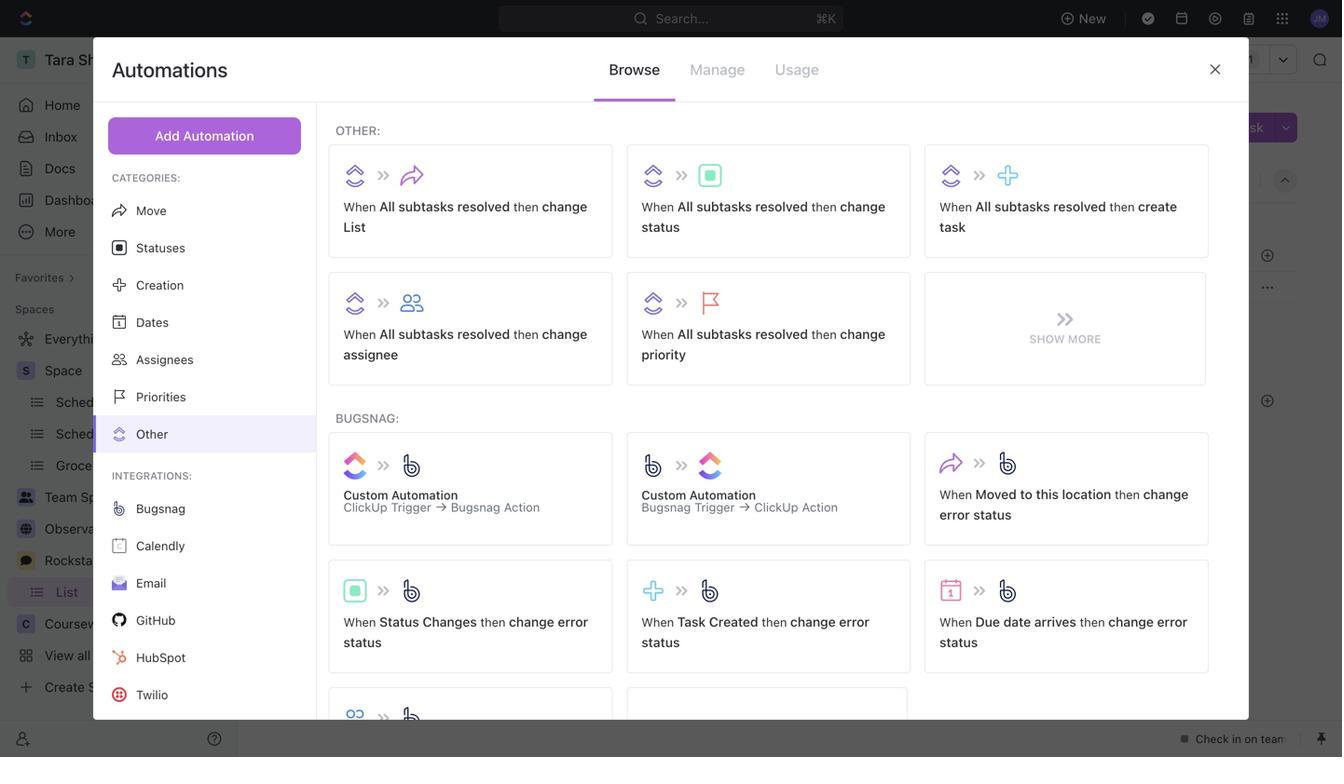 Task type: vqa. For each thing, say whether or not it's contained in the screenshot.
the Moved
yes



Task type: locate. For each thing, give the bounding box(es) containing it.
then
[[514, 200, 539, 214], [812, 200, 837, 214], [1110, 200, 1135, 214], [514, 328, 539, 342], [812, 328, 837, 342], [1115, 488, 1140, 502], [480, 616, 506, 630], [762, 616, 787, 630], [1080, 616, 1105, 630]]

automations left 1
[[1158, 52, 1236, 67]]

customize button
[[1160, 168, 1255, 194]]

1 horizontal spatial action
[[802, 500, 838, 514]]

create task
[[940, 199, 1177, 235]]

custom
[[344, 488, 388, 502], [642, 488, 686, 502]]

bugsnag
[[451, 500, 500, 514], [642, 500, 691, 514], [136, 502, 186, 516]]

when status changes then
[[344, 615, 509, 630]]

add automation button
[[108, 117, 301, 155]]

change assignee
[[344, 327, 588, 363]]

1 vertical spatial add task button
[[326, 309, 397, 331]]

task image
[[344, 452, 367, 480]]

1 clickup from the left
[[344, 500, 387, 514]]

custom automation down task image
[[344, 488, 458, 502]]

2 horizontal spatial bugsnag
[[642, 500, 691, 514]]

change inside change status
[[840, 199, 886, 214]]

trigger down task icon
[[695, 500, 735, 514]]

then for change priority
[[812, 328, 837, 342]]

created
[[709, 615, 759, 630]]

docs link
[[7, 154, 229, 184]]

0 vertical spatial add task
[[1208, 120, 1264, 135]]

automations
[[1158, 52, 1236, 67], [112, 57, 228, 82]]

1 horizontal spatial clickup
[[755, 500, 799, 514]]

trigger left the bugsnag action
[[391, 500, 431, 514]]

assignee
[[344, 347, 398, 363]]

spaces
[[15, 303, 54, 316]]

add task down trap
[[335, 312, 390, 328]]

automation for bugsnag trigger
[[690, 488, 756, 502]]

usage
[[775, 61, 819, 78]]

to
[[1020, 487, 1033, 502]]

tree
[[7, 324, 229, 703]]

action
[[504, 500, 540, 514], [802, 500, 838, 514]]

2 vertical spatial list
[[344, 220, 366, 235]]

add task button up task image
[[326, 422, 397, 444]]

search...
[[656, 11, 709, 26]]

0 horizontal spatial custom automation
[[344, 488, 458, 502]]

automation
[[183, 128, 254, 144], [392, 488, 458, 502], [690, 488, 756, 502]]

clickup for clickup trigger
[[344, 500, 387, 514]]

hubspot
[[136, 651, 186, 665]]

categories:
[[112, 172, 180, 184]]

bugsnag action
[[451, 500, 540, 514]]

move
[[136, 204, 167, 218]]

change error status for date
[[940, 615, 1188, 651]]

task for add task button to the top
[[1236, 120, 1264, 135]]

manage
[[690, 61, 745, 78]]

0 vertical spatial add task button
[[1197, 113, 1275, 143]]

home
[[45, 97, 80, 113]]

this
[[1036, 487, 1059, 502]]

automations up home link
[[112, 57, 228, 82]]

add automation
[[155, 128, 254, 144]]

2 horizontal spatial automation
[[690, 488, 756, 502]]

clickup trigger
[[344, 500, 431, 514]]

subtasks
[[399, 199, 454, 214], [697, 199, 752, 214], [995, 199, 1050, 214], [399, 327, 454, 342], [697, 327, 752, 342]]

error
[[940, 508, 970, 523], [558, 615, 588, 630], [839, 615, 870, 630], [1157, 615, 1188, 630]]

inbox link
[[7, 122, 229, 152]]

0 horizontal spatial custom
[[344, 488, 388, 502]]

add inside button
[[155, 128, 180, 144]]

task
[[1236, 120, 1264, 135], [362, 312, 390, 328], [362, 425, 390, 441], [678, 615, 706, 630]]

0 horizontal spatial automation
[[183, 128, 254, 144]]

when inside when moved to this location then
[[940, 488, 972, 502]]

subtasks for status
[[697, 199, 752, 214]]

custom automation down task icon
[[642, 488, 756, 502]]

task up task image
[[362, 425, 390, 441]]

add
[[1208, 120, 1232, 135], [155, 128, 180, 144], [335, 312, 359, 328], [335, 425, 359, 441]]

1 horizontal spatial trigger
[[695, 500, 735, 514]]

all for task
[[976, 199, 991, 214]]

1 vertical spatial list
[[378, 173, 400, 188]]

task image
[[699, 452, 722, 480]]

task up customize
[[1236, 120, 1264, 135]]

0 horizontal spatial trigger
[[391, 500, 431, 514]]

custom automation
[[344, 488, 458, 502], [642, 488, 756, 502]]

when all subtasks resolved then for assignee
[[344, 327, 542, 342]]

integrations:
[[112, 470, 192, 482]]

space
[[45, 363, 82, 378]]

list up trap
[[344, 220, 366, 235]]

error for due date arrives
[[1157, 615, 1188, 630]]

1 trigger from the left
[[391, 500, 431, 514]]

when inside "when due date arrives then"
[[940, 616, 972, 630]]

change error status for created
[[642, 615, 870, 651]]

0 horizontal spatial list
[[282, 111, 331, 142]]

add task button down trap
[[326, 309, 397, 331]]

0 horizontal spatial action
[[504, 500, 540, 514]]

error for moved to this location
[[940, 508, 970, 523]]

show more
[[1030, 333, 1101, 346]]

docs
[[45, 161, 76, 176]]

2 action from the left
[[802, 500, 838, 514]]

subtasks for priority
[[697, 327, 752, 342]]

1 horizontal spatial bugsnag
[[451, 500, 500, 514]]

add task up customize
[[1208, 120, 1264, 135]]

status
[[642, 220, 680, 235], [974, 508, 1012, 523], [344, 635, 382, 651], [642, 635, 680, 651], [940, 635, 978, 651]]

subtasks for task
[[995, 199, 1050, 214]]

moved
[[976, 487, 1017, 502]]

2 trigger from the left
[[695, 500, 735, 514]]

task for add task button to the middle
[[362, 312, 390, 328]]

2 clickup from the left
[[755, 500, 799, 514]]

board
[[307, 173, 343, 188]]

tree containing space
[[7, 324, 229, 703]]

1 horizontal spatial custom
[[642, 488, 686, 502]]

when
[[344, 200, 376, 214], [642, 200, 674, 214], [940, 200, 972, 214], [344, 328, 376, 342], [642, 328, 674, 342], [940, 488, 972, 502], [344, 616, 376, 630], [642, 616, 674, 630], [940, 616, 972, 630]]

add up categories: at the left of the page
[[155, 128, 180, 144]]

clickup action
[[755, 500, 838, 514]]

change error status
[[940, 487, 1189, 523], [344, 615, 588, 651], [642, 615, 870, 651], [940, 615, 1188, 651]]

automation inside button
[[183, 128, 254, 144]]

status for due date arrives
[[940, 635, 978, 651]]

task up assignee
[[362, 312, 390, 328]]

0 horizontal spatial clickup
[[344, 500, 387, 514]]

add task
[[1208, 120, 1264, 135], [335, 312, 390, 328], [335, 425, 390, 441]]

2 custom automation from the left
[[642, 488, 756, 502]]

subtasks for assignee
[[399, 327, 454, 342]]

favorites
[[15, 271, 64, 284]]

custom for bugsnag
[[642, 488, 686, 502]]

resolved for create task
[[1054, 199, 1106, 214]]

when all subtasks resolved then for status
[[642, 199, 840, 214]]

add up task image
[[335, 425, 359, 441]]

change list
[[344, 199, 588, 235]]

statuses
[[136, 241, 185, 255]]

list left other:
[[282, 111, 331, 142]]

1 horizontal spatial automation
[[392, 488, 458, 502]]

error for status changes
[[558, 615, 588, 630]]

add task button
[[1197, 113, 1275, 143], [326, 309, 397, 331], [326, 422, 397, 444]]

then for change error status
[[1080, 616, 1105, 630]]

open
[[307, 365, 338, 378]]

then for create task
[[1110, 200, 1135, 214]]

1 custom from the left
[[344, 488, 388, 502]]

list
[[282, 111, 331, 142], [378, 173, 400, 188], [344, 220, 366, 235]]

location
[[1062, 487, 1112, 502]]

2 vertical spatial add task
[[335, 425, 390, 441]]

resolved
[[457, 199, 510, 214], [756, 199, 808, 214], [1054, 199, 1106, 214], [457, 327, 510, 342], [756, 327, 808, 342]]

then inside "when due date arrives then"
[[1080, 616, 1105, 630]]

add task button up customize
[[1197, 113, 1275, 143]]

pending
[[307, 220, 357, 233]]

1 horizontal spatial custom automation
[[642, 488, 756, 502]]

clickup down task image
[[344, 500, 387, 514]]

change priority
[[642, 327, 886, 363]]

favorites button
[[7, 267, 83, 289]]

add up customize
[[1208, 120, 1232, 135]]

add task up task image
[[335, 425, 390, 441]]

change inside change assignee
[[542, 327, 588, 342]]

when all subtasks resolved then for list
[[344, 199, 542, 214]]

all for list
[[379, 199, 395, 214]]

status for status changes
[[344, 635, 382, 651]]

when all subtasks resolved then
[[344, 199, 542, 214], [642, 199, 840, 214], [940, 199, 1138, 214], [344, 327, 542, 342], [642, 327, 840, 342]]

clickup
[[344, 500, 387, 514], [755, 500, 799, 514]]

resolved for change priority
[[756, 327, 808, 342]]

1 horizontal spatial list
[[344, 220, 366, 235]]

trigger for bugsnag trigger
[[695, 500, 735, 514]]

clickup right the bugsnag trigger
[[755, 500, 799, 514]]

new button
[[1053, 4, 1118, 34]]

all for priority
[[678, 327, 693, 342]]

all for status
[[678, 199, 693, 214]]

2 custom from the left
[[642, 488, 686, 502]]

list down other:
[[378, 173, 400, 188]]

change
[[542, 199, 588, 214], [840, 199, 886, 214], [542, 327, 588, 342], [840, 327, 886, 342], [1144, 487, 1189, 502], [509, 615, 554, 630], [791, 615, 836, 630], [1109, 615, 1154, 630]]

space, , element
[[17, 362, 35, 380]]

dashboards
[[45, 193, 117, 208]]

then inside when moved to this location then
[[1115, 488, 1140, 502]]

when task created then
[[642, 615, 791, 630]]

dashboards link
[[7, 186, 229, 215]]

calendly image
[[112, 539, 127, 554]]

1 custom automation from the left
[[344, 488, 458, 502]]

change status
[[642, 199, 886, 235]]

task left created
[[678, 615, 706, 630]]

1 action from the left
[[504, 500, 540, 514]]

custom automation for bugsnag
[[642, 488, 756, 502]]

when all subtasks resolved then for priority
[[642, 327, 840, 342]]

trigger
[[391, 500, 431, 514], [695, 500, 735, 514]]



Task type: describe. For each thing, give the bounding box(es) containing it.
custom for clickup
[[344, 488, 388, 502]]

task for bottom add task button
[[362, 425, 390, 441]]

change inside change priority
[[840, 327, 886, 342]]

resolved for change status
[[756, 199, 808, 214]]

add down trap
[[335, 312, 359, 328]]

bugsnag for trigger
[[642, 500, 691, 514]]

resolved for change assignee
[[457, 327, 510, 342]]

resolved for change list
[[457, 199, 510, 214]]

rockstar
[[45, 553, 97, 569]]

0 vertical spatial list
[[282, 111, 331, 142]]

new
[[1079, 11, 1107, 26]]

2 horizontal spatial list
[[378, 173, 400, 188]]

date
[[1004, 615, 1031, 630]]

browse
[[609, 61, 660, 78]]

priorities
[[136, 390, 186, 404]]

show
[[1030, 333, 1065, 346]]

change inside change list
[[542, 199, 588, 214]]

when moved to this location then
[[940, 487, 1144, 502]]

inbox
[[45, 129, 77, 144]]

1
[[1248, 53, 1254, 66]]

action for clickup action
[[802, 500, 838, 514]]

dates
[[136, 316, 169, 330]]

changes
[[423, 615, 477, 630]]

0 horizontal spatial automations
[[112, 57, 228, 82]]

then for change status
[[812, 200, 837, 214]]

when inside when task created then
[[642, 616, 674, 630]]

due
[[976, 615, 1000, 630]]

list inside change list
[[344, 220, 366, 235]]

s
[[22, 365, 30, 378]]

then for change list
[[514, 200, 539, 214]]

1 horizontal spatial automations
[[1158, 52, 1236, 67]]

assignees
[[136, 353, 194, 367]]

github
[[136, 614, 176, 628]]

list link
[[374, 168, 400, 194]]

trigger for clickup trigger
[[391, 500, 431, 514]]

then inside when status changes then
[[480, 616, 506, 630]]

trap link
[[330, 274, 787, 301]]

change error status for to
[[940, 487, 1189, 523]]

⌘k
[[816, 11, 836, 26]]

all for assignee
[[379, 327, 395, 342]]

space link
[[45, 356, 226, 386]]

other
[[136, 427, 168, 441]]

creation
[[136, 278, 184, 292]]

when due date arrives then
[[940, 615, 1109, 630]]

twilio
[[136, 688, 168, 702]]

0 horizontal spatial bugsnag
[[136, 502, 186, 516]]

when inside when status changes then
[[344, 616, 376, 630]]

subtasks for list
[[399, 199, 454, 214]]

home link
[[7, 90, 229, 120]]

create
[[1138, 199, 1177, 214]]

calendly
[[136, 539, 185, 553]]

bugsnag:
[[336, 412, 399, 426]]

more
[[1068, 333, 1101, 346]]

when all subtasks resolved then for task
[[940, 199, 1138, 214]]

automation for clickup trigger
[[392, 488, 458, 502]]

change error status for changes
[[344, 615, 588, 651]]

status for moved to this location
[[974, 508, 1012, 523]]

clickup for clickup action
[[755, 500, 799, 514]]

bugsnag for action
[[451, 500, 500, 514]]

bugsnag trigger
[[642, 500, 735, 514]]

status inside change status
[[642, 220, 680, 235]]

then for change assignee
[[514, 328, 539, 342]]

other:
[[336, 124, 381, 138]]

status
[[379, 615, 419, 630]]

arrives
[[1035, 615, 1077, 630]]

custom automation for clickup
[[344, 488, 458, 502]]

status for task created
[[642, 635, 680, 651]]

tree inside the sidebar navigation
[[7, 324, 229, 703]]

error for task created
[[839, 615, 870, 630]]

rockstar link
[[45, 546, 226, 576]]

sidebar navigation
[[0, 37, 238, 758]]

customize
[[1184, 173, 1249, 188]]

then inside when task created then
[[762, 616, 787, 630]]

comment image
[[21, 556, 32, 567]]

task
[[940, 220, 966, 235]]

2 vertical spatial add task button
[[326, 422, 397, 444]]

trap
[[335, 280, 362, 295]]

action for bugsnag action
[[504, 500, 540, 514]]

email
[[136, 577, 166, 591]]

priority
[[642, 347, 686, 363]]

1 vertical spatial add task
[[335, 312, 390, 328]]

board link
[[303, 168, 343, 194]]



